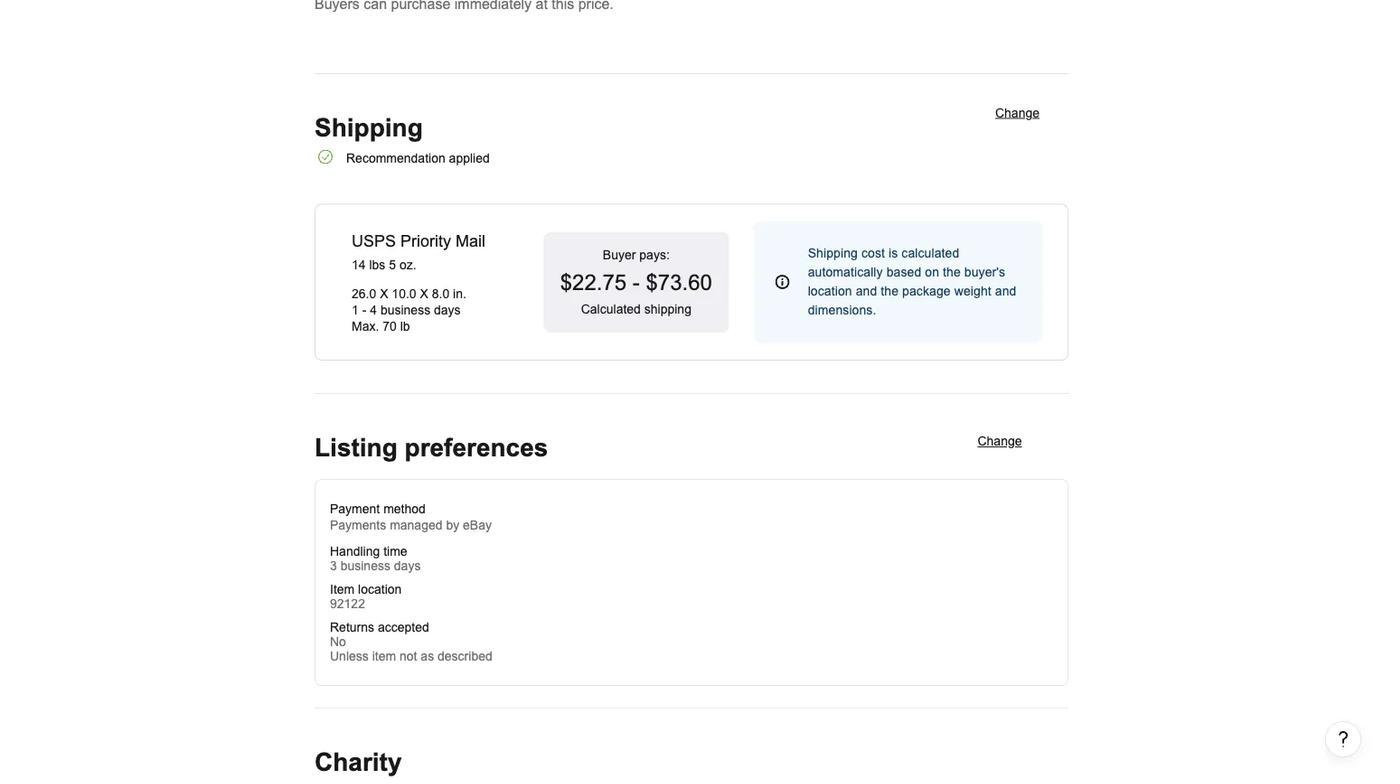 Task type: describe. For each thing, give the bounding box(es) containing it.
recommendation
[[346, 152, 446, 166]]

handling time 3 business days
[[330, 545, 421, 573]]

payment
[[330, 502, 380, 516]]

in.
[[453, 288, 467, 302]]

1 horizontal spatial the
[[943, 266, 961, 280]]

item
[[372, 650, 396, 664]]

calculated
[[902, 247, 960, 261]]

10.0
[[392, 288, 417, 302]]

days inside 26.0 x 10.0 x 8.0 in. 1 - 4 business days max. 70 lb
[[434, 304, 461, 318]]

26.0
[[352, 288, 376, 302]]

lb
[[400, 320, 410, 334]]

unless
[[330, 650, 369, 664]]

cost
[[862, 247, 885, 261]]

managed
[[390, 519, 443, 533]]

usps priority mail 14 lbs 5 oz.
[[352, 233, 486, 273]]

business inside 26.0 x 10.0 x 8.0 in. 1 - 4 business days max. 70 lb
[[381, 304, 431, 318]]

help, opens dialogs image
[[1335, 730, 1353, 749]]

location inside shipping cost is calculated automatically based on the buyer's location and the package weight and dimensions.
[[808, 285, 853, 299]]

not
[[400, 650, 417, 664]]

2 x from the left
[[420, 288, 429, 302]]

is
[[889, 247, 898, 261]]

- inside 26.0 x 10.0 x 8.0 in. 1 - 4 business days max. 70 lb
[[362, 304, 367, 318]]

shipping
[[645, 302, 692, 316]]

on
[[925, 266, 940, 280]]

usps
[[352, 233, 396, 251]]

no
[[330, 635, 346, 649]]

shipping for shipping cost is calculated automatically based on the buyer's location and the package weight and dimensions.
[[808, 247, 858, 261]]

0 horizontal spatial the
[[881, 285, 899, 299]]

location inside item location 92122
[[358, 583, 402, 597]]

method
[[384, 502, 426, 516]]

1
[[352, 304, 359, 318]]

1 and from the left
[[856, 285, 878, 299]]

pays:
[[640, 249, 670, 263]]

dimensions.
[[808, 304, 877, 318]]

1 x from the left
[[380, 288, 388, 302]]

applied
[[449, 152, 490, 166]]

days inside handling time 3 business days
[[394, 559, 421, 573]]

business inside handling time 3 business days
[[341, 559, 391, 573]]

mail
[[456, 233, 486, 251]]

described
[[438, 650, 493, 664]]

buyer
[[603, 249, 636, 263]]

time
[[384, 545, 407, 559]]

26.0 x 10.0 x 8.0 in. 1 - 4 business days max. 70 lb
[[352, 288, 467, 334]]

package
[[903, 285, 951, 299]]



Task type: locate. For each thing, give the bounding box(es) containing it.
0 vertical spatial days
[[434, 304, 461, 318]]

change
[[996, 106, 1040, 120], [978, 435, 1022, 449]]

oz.
[[400, 259, 417, 273]]

weight
[[955, 285, 992, 299]]

buyer's
[[965, 266, 1006, 280]]

change button
[[996, 106, 1040, 125], [960, 426, 1040, 462]]

x left 8.0
[[420, 288, 429, 302]]

location up dimensions. on the top right
[[808, 285, 853, 299]]

1 horizontal spatial location
[[808, 285, 853, 299]]

1 vertical spatial -
[[362, 304, 367, 318]]

returns accepted no unless item not as described
[[330, 621, 493, 664]]

shipping up automatically
[[808, 247, 858, 261]]

-
[[633, 271, 640, 295], [362, 304, 367, 318]]

recommendation applied
[[346, 152, 490, 166]]

payments
[[330, 519, 386, 533]]

0 horizontal spatial days
[[394, 559, 421, 573]]

change button for shipping
[[996, 106, 1040, 125]]

location
[[808, 285, 853, 299], [358, 583, 402, 597]]

0 horizontal spatial location
[[358, 583, 402, 597]]

location down handling time 3 business days
[[358, 583, 402, 597]]

preferences
[[405, 434, 548, 462]]

days down 8.0
[[434, 304, 461, 318]]

the
[[943, 266, 961, 280], [881, 285, 899, 299]]

$22.75
[[560, 271, 627, 295]]

and down buyer's
[[995, 285, 1017, 299]]

x right 26.0 on the left of page
[[380, 288, 388, 302]]

- down buyer at the top of the page
[[633, 271, 640, 295]]

payment method payments managed by ebay
[[330, 502, 492, 533]]

70
[[383, 320, 397, 334]]

3
[[330, 559, 337, 573]]

business down handling
[[341, 559, 391, 573]]

1 vertical spatial days
[[394, 559, 421, 573]]

x
[[380, 288, 388, 302], [420, 288, 429, 302]]

0 vertical spatial shipping
[[315, 114, 423, 142]]

1 horizontal spatial x
[[420, 288, 429, 302]]

1 horizontal spatial shipping
[[808, 247, 858, 261]]

lbs
[[369, 259, 386, 273]]

based
[[887, 266, 922, 280]]

returns
[[330, 621, 374, 635]]

1 vertical spatial change button
[[960, 426, 1040, 462]]

buyer pays: $22.75 - $73.60 calculated shipping
[[560, 249, 713, 316]]

and down automatically
[[856, 285, 878, 299]]

handling
[[330, 545, 380, 559]]

0 vertical spatial business
[[381, 304, 431, 318]]

0 horizontal spatial and
[[856, 285, 878, 299]]

days down time
[[394, 559, 421, 573]]

0 horizontal spatial shipping
[[315, 114, 423, 142]]

ebay
[[463, 519, 492, 533]]

1 vertical spatial shipping
[[808, 247, 858, 261]]

automatically
[[808, 266, 883, 280]]

and
[[856, 285, 878, 299], [995, 285, 1017, 299]]

change button for listing preferences
[[960, 426, 1040, 462]]

1 horizontal spatial and
[[995, 285, 1017, 299]]

0 vertical spatial location
[[808, 285, 853, 299]]

1 vertical spatial location
[[358, 583, 402, 597]]

item
[[330, 583, 355, 597]]

item location 92122
[[330, 583, 402, 611]]

business up lb
[[381, 304, 431, 318]]

1 horizontal spatial days
[[434, 304, 461, 318]]

1 horizontal spatial -
[[633, 271, 640, 295]]

92122
[[330, 597, 365, 611]]

shipping up recommendation
[[315, 114, 423, 142]]

shipping cost is calculated automatically based on the buyer's location and the package weight and dimensions.
[[808, 247, 1017, 318]]

0 vertical spatial the
[[943, 266, 961, 280]]

- inside buyer pays: $22.75 - $73.60 calculated shipping
[[633, 271, 640, 295]]

0 vertical spatial change button
[[996, 106, 1040, 125]]

0 horizontal spatial x
[[380, 288, 388, 302]]

the right "on"
[[943, 266, 961, 280]]

0 vertical spatial -
[[633, 271, 640, 295]]

shipping for shipping
[[315, 114, 423, 142]]

days
[[434, 304, 461, 318], [394, 559, 421, 573]]

2 and from the left
[[995, 285, 1017, 299]]

business
[[381, 304, 431, 318], [341, 559, 391, 573]]

5
[[389, 259, 396, 273]]

0 vertical spatial change
[[996, 106, 1040, 120]]

listing preferences
[[315, 434, 548, 462]]

- right 1
[[362, 304, 367, 318]]

charity
[[315, 748, 402, 777]]

priority
[[401, 233, 451, 251]]

8.0
[[432, 288, 450, 302]]

0 horizontal spatial -
[[362, 304, 367, 318]]

max.
[[352, 320, 379, 334]]

by
[[446, 519, 460, 533]]

listing
[[315, 434, 398, 462]]

$73.60
[[646, 271, 713, 295]]

the down based
[[881, 285, 899, 299]]

shipping
[[315, 114, 423, 142], [808, 247, 858, 261]]

14
[[352, 259, 366, 273]]

as
[[421, 650, 434, 664]]

accepted
[[378, 621, 429, 635]]

4
[[370, 304, 377, 318]]

1 vertical spatial change
[[978, 435, 1022, 449]]

1 vertical spatial the
[[881, 285, 899, 299]]

shipping inside shipping cost is calculated automatically based on the buyer's location and the package weight and dimensions.
[[808, 247, 858, 261]]

calculated
[[581, 302, 641, 316]]

1 vertical spatial business
[[341, 559, 391, 573]]



Task type: vqa. For each thing, say whether or not it's contained in the screenshot.
Shipping to the left
yes



